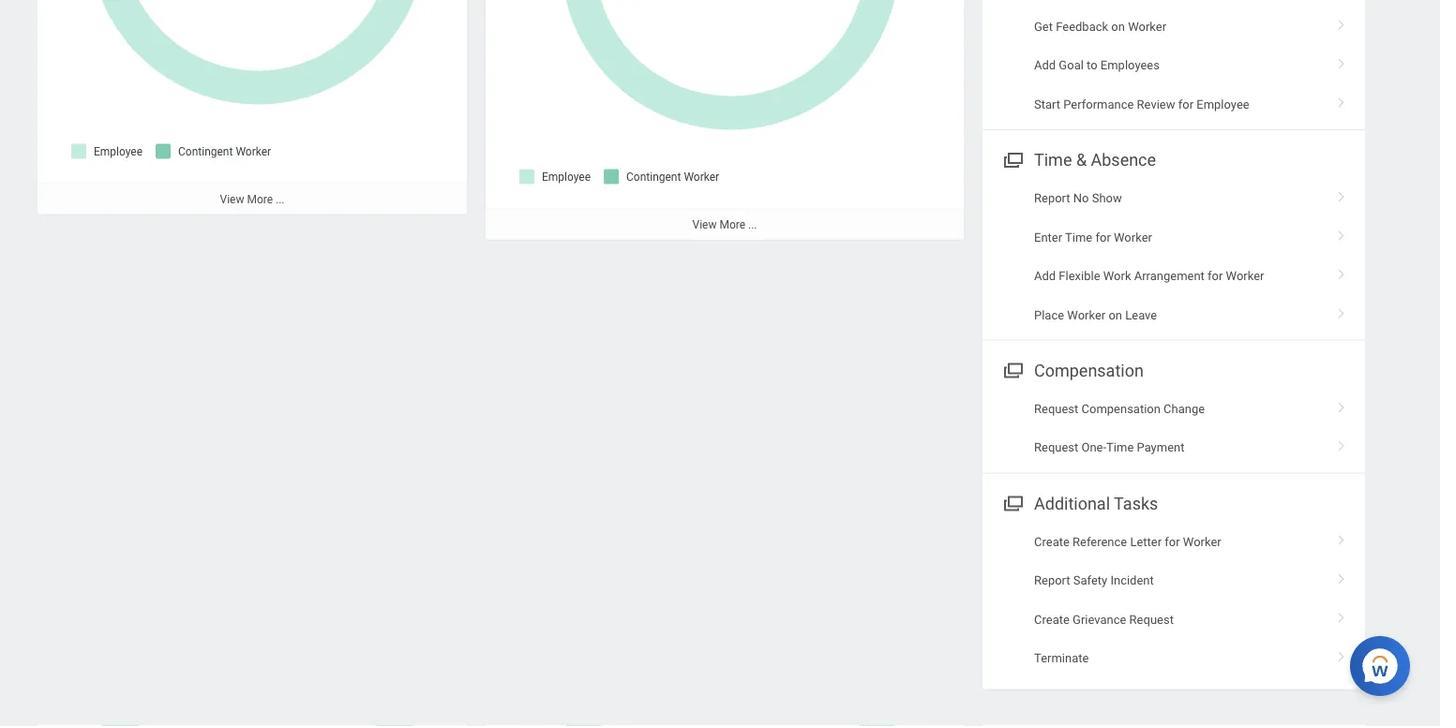 Task type: locate. For each thing, give the bounding box(es) containing it.
1 report from the top
[[1034, 192, 1070, 206]]

request one-time payment link
[[983, 429, 1365, 468]]

list for compensation
[[983, 390, 1365, 468]]

create down additional
[[1034, 536, 1070, 550]]

enter time for worker link
[[983, 218, 1365, 257]]

add for add flexible work arrangement for worker
[[1034, 269, 1056, 283]]

chevron right image inside create reference letter for worker link
[[1330, 529, 1354, 548]]

view more ... link for the workforce cost visibility element
[[38, 184, 467, 215]]

additional
[[1034, 495, 1110, 514]]

more for the workforce cost visibility element
[[247, 193, 273, 206]]

2 chevron right image from the top
[[1330, 52, 1354, 71]]

view more ... inside workforce mix element
[[692, 219, 757, 232]]

place
[[1034, 308, 1064, 322]]

... inside workforce mix element
[[748, 219, 757, 232]]

get feedback on worker
[[1034, 20, 1166, 34]]

...
[[276, 193, 285, 206], [748, 219, 757, 232]]

time left &
[[1034, 151, 1072, 171]]

employee
[[1197, 98, 1250, 112]]

chevron right image for terminate
[[1330, 646, 1354, 664]]

chevron right image inside start performance review for employee link
[[1330, 91, 1354, 110]]

compensation up request compensation change
[[1034, 362, 1144, 381]]

get
[[1034, 20, 1053, 34]]

4 chevron right image from the top
[[1330, 224, 1354, 243]]

enter time for worker
[[1034, 231, 1152, 245]]

request
[[1034, 403, 1079, 417], [1034, 441, 1079, 455], [1130, 613, 1174, 627]]

1 vertical spatial view more ...
[[692, 219, 757, 232]]

5 chevron right image from the top
[[1330, 568, 1354, 587]]

request down incident
[[1130, 613, 1174, 627]]

1 create from the top
[[1034, 536, 1070, 550]]

add
[[1034, 59, 1056, 73], [1034, 269, 1056, 283]]

start
[[1034, 98, 1060, 112]]

0 horizontal spatial view more ... link
[[38, 184, 467, 215]]

chevron right image inside get feedback on worker link
[[1330, 13, 1354, 32]]

for right arrangement
[[1208, 269, 1223, 283]]

report no show
[[1034, 192, 1122, 206]]

add left flexible
[[1034, 269, 1056, 283]]

1 vertical spatial on
[[1109, 308, 1122, 322]]

compensation
[[1034, 362, 1144, 381], [1082, 403, 1161, 417]]

2 report from the top
[[1034, 574, 1070, 589]]

chevron right image inside report no show link
[[1330, 185, 1354, 204]]

2 list from the top
[[983, 180, 1365, 335]]

time
[[1034, 151, 1072, 171], [1065, 231, 1093, 245], [1107, 441, 1134, 455]]

chevron right image inside add goal to employees link
[[1330, 52, 1354, 71]]

1 vertical spatial compensation
[[1082, 403, 1161, 417]]

add left the goal
[[1034, 59, 1056, 73]]

0 vertical spatial add
[[1034, 59, 1056, 73]]

create
[[1034, 536, 1070, 550], [1034, 613, 1070, 627]]

view for workforce mix element
[[692, 219, 717, 232]]

2 vertical spatial time
[[1107, 441, 1134, 455]]

3 chevron right image from the top
[[1330, 396, 1354, 415]]

0 horizontal spatial ...
[[276, 193, 285, 206]]

flexible
[[1059, 269, 1100, 283]]

chevron right image for report no show
[[1330, 185, 1354, 204]]

request one-time payment
[[1034, 441, 1185, 455]]

0 vertical spatial request
[[1034, 403, 1079, 417]]

grievance
[[1073, 613, 1126, 627]]

1 chevron right image from the top
[[1330, 13, 1354, 32]]

report for report safety incident
[[1034, 574, 1070, 589]]

chevron right image for request one-time payment
[[1330, 435, 1354, 454]]

1 add from the top
[[1034, 59, 1056, 73]]

1 chevron right image from the top
[[1330, 91, 1354, 110]]

place worker on leave link
[[983, 296, 1365, 335]]

view inside workforce mix element
[[692, 219, 717, 232]]

view more ... inside the workforce cost visibility element
[[220, 193, 285, 206]]

1 vertical spatial more
[[720, 219, 745, 232]]

request for request one-time payment
[[1034, 441, 1079, 455]]

1 vertical spatial ...
[[748, 219, 757, 232]]

add goal to employees link
[[983, 46, 1365, 85]]

list containing get feedback on worker
[[983, 0, 1365, 124]]

chevron right image inside enter time for worker link
[[1330, 224, 1354, 243]]

0 vertical spatial on
[[1111, 20, 1125, 34]]

additional tasks
[[1034, 495, 1158, 514]]

chevron right image for get feedback on worker
[[1330, 13, 1354, 32]]

1 menu group image from the top
[[1000, 147, 1025, 172]]

menu group image for additional tasks
[[1000, 491, 1025, 516]]

2 vertical spatial menu group image
[[1000, 491, 1025, 516]]

2 menu group image from the top
[[1000, 357, 1025, 383]]

1 horizontal spatial ...
[[748, 219, 757, 232]]

get feedback on worker link
[[983, 8, 1365, 46]]

list
[[983, 0, 1365, 124], [983, 180, 1365, 335], [983, 390, 1365, 468], [983, 523, 1365, 679]]

payment
[[1137, 441, 1185, 455]]

0 vertical spatial ...
[[276, 193, 285, 206]]

8 chevron right image from the top
[[1330, 646, 1354, 664]]

1 vertical spatial create
[[1034, 613, 1070, 627]]

3 list from the top
[[983, 390, 1365, 468]]

menu group image
[[1000, 147, 1025, 172], [1000, 357, 1025, 383], [1000, 491, 1025, 516]]

2 add from the top
[[1034, 269, 1056, 283]]

request left one-
[[1034, 441, 1079, 455]]

0 vertical spatial menu group image
[[1000, 147, 1025, 172]]

1 vertical spatial view
[[692, 219, 717, 232]]

more
[[247, 193, 273, 206], [720, 219, 745, 232]]

worker up report safety incident link
[[1183, 536, 1222, 550]]

1 horizontal spatial view more ...
[[692, 219, 757, 232]]

0 horizontal spatial more
[[247, 193, 273, 206]]

more inside workforce mix element
[[720, 219, 745, 232]]

0 vertical spatial view more ...
[[220, 193, 285, 206]]

4 list from the top
[[983, 523, 1365, 679]]

7 chevron right image from the top
[[1330, 607, 1354, 625]]

2 create from the top
[[1034, 613, 1070, 627]]

5 chevron right image from the top
[[1330, 302, 1354, 320]]

incident
[[1111, 574, 1154, 589]]

request up request one-time payment
[[1034, 403, 1079, 417]]

1 vertical spatial menu group image
[[1000, 357, 1025, 383]]

add goal to employees
[[1034, 59, 1160, 73]]

3 menu group image from the top
[[1000, 491, 1025, 516]]

list containing report no show
[[983, 180, 1365, 335]]

create reference letter for worker
[[1034, 536, 1222, 550]]

... for the workforce cost visibility element
[[276, 193, 285, 206]]

employees
[[1101, 59, 1160, 73]]

report left safety on the right bottom
[[1034, 574, 1070, 589]]

3 chevron right image from the top
[[1330, 185, 1354, 204]]

chevron right image inside place worker on leave link
[[1330, 302, 1354, 320]]

chevron right image inside terminate link
[[1330, 646, 1354, 664]]

4 chevron right image from the top
[[1330, 529, 1354, 548]]

report for report no show
[[1034, 192, 1070, 206]]

0 horizontal spatial view more ...
[[220, 193, 285, 206]]

view more ...
[[220, 193, 285, 206], [692, 219, 757, 232]]

1 vertical spatial add
[[1034, 269, 1056, 283]]

workforce mix element
[[486, 0, 964, 240]]

list containing request compensation change
[[983, 390, 1365, 468]]

enter
[[1034, 231, 1062, 245]]

6 chevron right image from the top
[[1330, 435, 1354, 454]]

review
[[1137, 98, 1175, 112]]

worker right arrangement
[[1226, 269, 1264, 283]]

time down request compensation change
[[1107, 441, 1134, 455]]

1 horizontal spatial view more ... link
[[486, 209, 964, 240]]

workforce cost visibility element
[[38, 0, 467, 215]]

0 vertical spatial time
[[1034, 151, 1072, 171]]

worker
[[1128, 20, 1166, 34], [1114, 231, 1152, 245], [1226, 269, 1264, 283], [1067, 308, 1106, 322], [1183, 536, 1222, 550]]

1 horizontal spatial more
[[720, 219, 745, 232]]

create for create grievance request
[[1034, 613, 1070, 627]]

chevron right image for worker
[[1330, 529, 1354, 548]]

chevron right image
[[1330, 91, 1354, 110], [1330, 263, 1354, 282], [1330, 396, 1354, 415], [1330, 529, 1354, 548], [1330, 568, 1354, 587]]

create up terminate
[[1034, 613, 1070, 627]]

compensation up request one-time payment
[[1082, 403, 1161, 417]]

report left no
[[1034, 192, 1070, 206]]

list containing create reference letter for worker
[[983, 523, 1365, 679]]

view more ... link
[[38, 184, 467, 215], [486, 209, 964, 240]]

time right enter
[[1065, 231, 1093, 245]]

1 horizontal spatial view
[[692, 219, 717, 232]]

report safety incident
[[1034, 574, 1154, 589]]

reference
[[1073, 536, 1127, 550]]

0 vertical spatial more
[[247, 193, 273, 206]]

2 chevron right image from the top
[[1330, 263, 1354, 282]]

... inside the workforce cost visibility element
[[276, 193, 285, 206]]

1 vertical spatial request
[[1034, 441, 1079, 455]]

report
[[1034, 192, 1070, 206], [1034, 574, 1070, 589]]

on
[[1111, 20, 1125, 34], [1109, 308, 1122, 322]]

absence
[[1091, 151, 1156, 171]]

on right 'feedback'
[[1111, 20, 1125, 34]]

0 horizontal spatial view
[[220, 193, 244, 206]]

0 vertical spatial create
[[1034, 536, 1070, 550]]

more inside the workforce cost visibility element
[[247, 193, 273, 206]]

request compensation change
[[1034, 403, 1205, 417]]

create for create reference letter for worker
[[1034, 536, 1070, 550]]

for
[[1178, 98, 1194, 112], [1096, 231, 1111, 245], [1208, 269, 1223, 283], [1165, 536, 1180, 550]]

compensation inside "link"
[[1082, 403, 1161, 417]]

0 vertical spatial report
[[1034, 192, 1070, 206]]

view inside the workforce cost visibility element
[[220, 193, 244, 206]]

1 list from the top
[[983, 0, 1365, 124]]

chevron right image inside the add flexible work arrangement for worker link
[[1330, 263, 1354, 282]]

on left leave
[[1109, 308, 1122, 322]]

view for the workforce cost visibility element
[[220, 193, 244, 206]]

chevron right image inside create grievance request link
[[1330, 607, 1354, 625]]

0 vertical spatial view
[[220, 193, 244, 206]]

for right letter
[[1165, 536, 1180, 550]]

chevron right image inside request one-time payment "link"
[[1330, 435, 1354, 454]]

on for feedback
[[1111, 20, 1125, 34]]

view
[[220, 193, 244, 206], [692, 219, 717, 232]]

chevron right image
[[1330, 13, 1354, 32], [1330, 52, 1354, 71], [1330, 185, 1354, 204], [1330, 224, 1354, 243], [1330, 302, 1354, 320], [1330, 435, 1354, 454], [1330, 607, 1354, 625], [1330, 646, 1354, 664]]

1 vertical spatial report
[[1034, 574, 1070, 589]]



Task type: vqa. For each thing, say whether or not it's contained in the screenshot.
inbox large ICON at the right of the page
no



Task type: describe. For each thing, give the bounding box(es) containing it.
1 vertical spatial time
[[1065, 231, 1093, 245]]

menu group image for compensation
[[1000, 357, 1025, 383]]

chevron right image for employee
[[1330, 91, 1354, 110]]

create grievance request
[[1034, 613, 1174, 627]]

chevron right image for for
[[1330, 263, 1354, 282]]

report safety incident link
[[983, 562, 1365, 601]]

feedback
[[1056, 20, 1108, 34]]

start performance review for employee link
[[983, 85, 1365, 124]]

request for request compensation change
[[1034, 403, 1079, 417]]

chevron right image for add goal to employees
[[1330, 52, 1354, 71]]

chevron right image for enter time for worker
[[1330, 224, 1354, 243]]

menu group image for time & absence
[[1000, 147, 1025, 172]]

&
[[1076, 151, 1087, 171]]

list for additional tasks
[[983, 523, 1365, 679]]

for down show
[[1096, 231, 1111, 245]]

create grievance request link
[[983, 601, 1365, 640]]

goal
[[1059, 59, 1084, 73]]

terminate link
[[983, 640, 1365, 679]]

work
[[1103, 269, 1131, 283]]

chevron right image for place worker on leave
[[1330, 302, 1354, 320]]

... for workforce mix element
[[748, 219, 757, 232]]

on for worker
[[1109, 308, 1122, 322]]

list for time & absence
[[983, 180, 1365, 335]]

worker right place
[[1067, 308, 1106, 322]]

no
[[1073, 192, 1089, 206]]

chevron right image inside report safety incident link
[[1330, 568, 1354, 587]]

change
[[1164, 403, 1205, 417]]

one-
[[1082, 441, 1107, 455]]

for right review
[[1178, 98, 1194, 112]]

safety
[[1073, 574, 1108, 589]]

2 vertical spatial request
[[1130, 613, 1174, 627]]

add flexible work arrangement for worker link
[[983, 257, 1365, 296]]

terminate
[[1034, 652, 1089, 666]]

add flexible work arrangement for worker
[[1034, 269, 1264, 283]]

view more ... for workforce mix element
[[692, 219, 757, 232]]

view more ... link for workforce mix element
[[486, 209, 964, 240]]

add for add goal to employees
[[1034, 59, 1056, 73]]

create reference letter for worker link
[[983, 523, 1365, 562]]

tasks
[[1114, 495, 1158, 514]]

time inside "link"
[[1107, 441, 1134, 455]]

request compensation change link
[[983, 390, 1365, 429]]

to
[[1087, 59, 1098, 73]]

chevron right image inside the request compensation change "link"
[[1330, 396, 1354, 415]]

time & absence
[[1034, 151, 1156, 171]]

leave
[[1125, 308, 1157, 322]]

arrangement
[[1134, 269, 1205, 283]]

show
[[1092, 192, 1122, 206]]

place worker on leave
[[1034, 308, 1157, 322]]

chevron right image for create grievance request
[[1330, 607, 1354, 625]]

more for workforce mix element
[[720, 219, 745, 232]]

start performance review for employee
[[1034, 98, 1250, 112]]

report no show link
[[983, 180, 1365, 218]]

letter
[[1130, 536, 1162, 550]]

performance
[[1063, 98, 1134, 112]]

worker up the employees
[[1128, 20, 1166, 34]]

view more ... for the workforce cost visibility element
[[220, 193, 285, 206]]

0 vertical spatial compensation
[[1034, 362, 1144, 381]]

worker up work
[[1114, 231, 1152, 245]]



